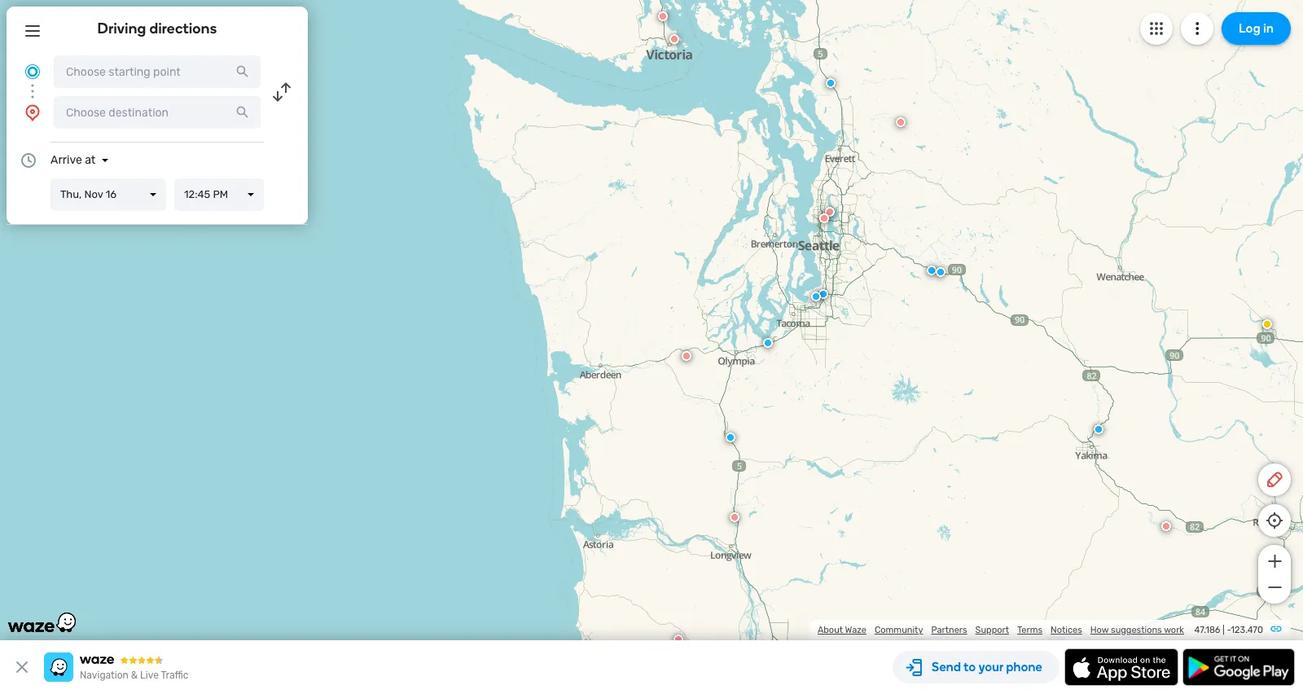 Task type: locate. For each thing, give the bounding box(es) containing it.
notices link
[[1051, 625, 1083, 636]]

traffic
[[161, 670, 189, 681]]

community
[[875, 625, 924, 636]]

partners
[[932, 625, 968, 636]]

arrive at
[[51, 153, 96, 167]]

suggestions
[[1111, 625, 1162, 636]]

police image
[[826, 78, 836, 88], [936, 267, 946, 277], [819, 289, 829, 299], [812, 292, 821, 301]]

1 vertical spatial road closed image
[[825, 207, 835, 217]]

terms link
[[1018, 625, 1043, 636]]

at
[[85, 153, 96, 167]]

police image
[[927, 266, 937, 275], [763, 338, 773, 348], [1094, 425, 1104, 434], [726, 433, 736, 442]]

pencil image
[[1265, 470, 1285, 490]]

link image
[[1270, 623, 1283, 636]]

-
[[1227, 625, 1231, 636]]

how suggestions work link
[[1091, 625, 1185, 636]]

zoom out image
[[1265, 578, 1285, 597]]

road closed image
[[658, 11, 668, 21], [896, 117, 906, 127], [820, 213, 829, 223], [682, 351, 692, 361], [730, 513, 740, 522], [674, 635, 684, 645]]

&
[[131, 670, 138, 681]]

0 vertical spatial road closed image
[[670, 34, 680, 44]]

2 horizontal spatial road closed image
[[1162, 521, 1172, 531]]

road closed image
[[670, 34, 680, 44], [825, 207, 835, 217], [1162, 521, 1172, 531]]

x image
[[12, 658, 32, 677]]

0 horizontal spatial road closed image
[[670, 34, 680, 44]]

16
[[106, 188, 117, 200]]

driving directions
[[97, 20, 217, 37]]

nov
[[84, 188, 103, 200]]

terms
[[1018, 625, 1043, 636]]

2 vertical spatial road closed image
[[1162, 521, 1172, 531]]

directions
[[150, 20, 217, 37]]

thu, nov 16
[[60, 188, 117, 200]]

12:45 pm list box
[[174, 178, 264, 211]]



Task type: vqa. For each thing, say whether or not it's contained in the screenshot.
26
no



Task type: describe. For each thing, give the bounding box(es) containing it.
location image
[[23, 103, 42, 122]]

community link
[[875, 625, 924, 636]]

Choose destination text field
[[54, 96, 261, 129]]

12:45
[[184, 188, 210, 200]]

support link
[[976, 625, 1010, 636]]

hazard image
[[1263, 319, 1273, 329]]

47.186 | -123.470
[[1195, 625, 1264, 636]]

about waze link
[[818, 625, 867, 636]]

Choose starting point text field
[[54, 55, 261, 88]]

about waze community partners support terms notices how suggestions work
[[818, 625, 1185, 636]]

partners link
[[932, 625, 968, 636]]

arrive
[[51, 153, 82, 167]]

navigation
[[80, 670, 129, 681]]

how
[[1091, 625, 1109, 636]]

waze
[[845, 625, 867, 636]]

12:45 pm
[[184, 188, 228, 200]]

|
[[1223, 625, 1225, 636]]

navigation & live traffic
[[80, 670, 189, 681]]

123.470
[[1231, 625, 1264, 636]]

47.186
[[1195, 625, 1221, 636]]

thu,
[[60, 188, 82, 200]]

driving
[[97, 20, 146, 37]]

notices
[[1051, 625, 1083, 636]]

about
[[818, 625, 843, 636]]

zoom in image
[[1265, 552, 1285, 571]]

pm
[[213, 188, 228, 200]]

work
[[1164, 625, 1185, 636]]

1 horizontal spatial road closed image
[[825, 207, 835, 217]]

support
[[976, 625, 1010, 636]]

live
[[140, 670, 159, 681]]

current location image
[[23, 62, 42, 81]]

clock image
[[19, 151, 38, 170]]

thu, nov 16 list box
[[51, 178, 166, 211]]



